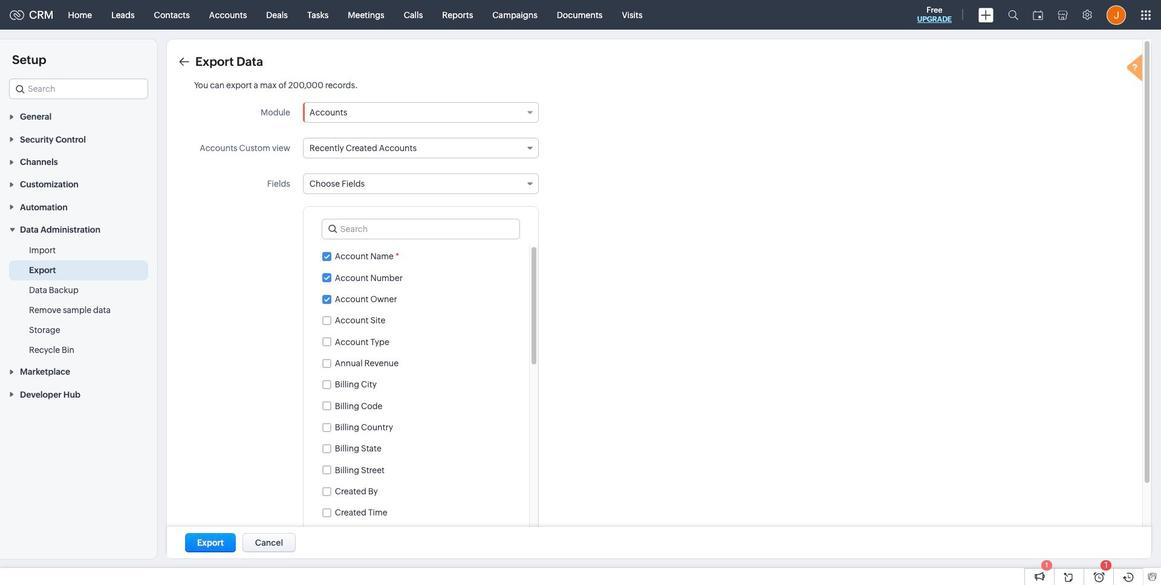 Task type: vqa. For each thing, say whether or not it's contained in the screenshot.
Search Element
yes



Task type: describe. For each thing, give the bounding box(es) containing it.
create menu image
[[979, 8, 994, 22]]

Search text field
[[322, 220, 519, 239]]

search image
[[1008, 10, 1019, 20]]

none field search
[[9, 79, 148, 99]]

search element
[[1001, 0, 1026, 30]]



Task type: locate. For each thing, give the bounding box(es) containing it.
None field
[[9, 79, 148, 99], [303, 138, 539, 158], [303, 174, 539, 194], [303, 138, 539, 158], [303, 174, 539, 194]]

Search text field
[[10, 79, 148, 99]]

profile element
[[1100, 0, 1134, 29]]

0 horizontal spatial region
[[0, 241, 157, 361]]

create menu element
[[971, 0, 1001, 29]]

1 horizontal spatial region
[[310, 246, 523, 586]]

help image
[[1124, 53, 1149, 86]]

calendar image
[[1033, 10, 1043, 20]]

region
[[0, 241, 157, 361], [310, 246, 523, 586]]

profile image
[[1107, 5, 1126, 24]]

logo image
[[10, 10, 24, 20]]



